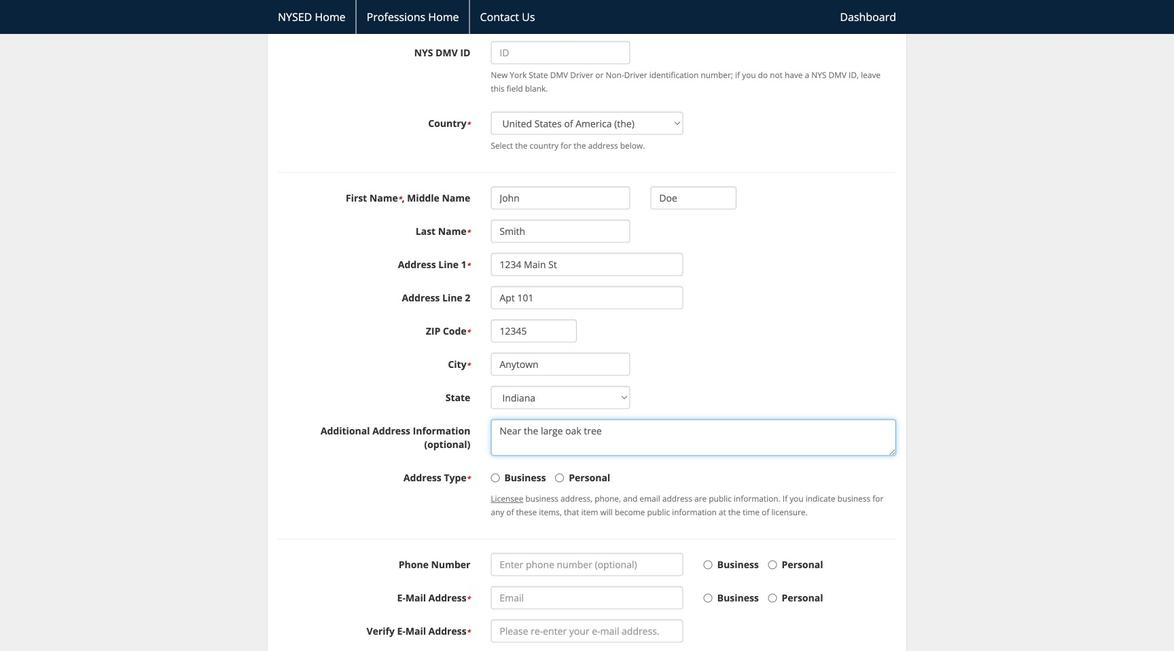 Task type: locate. For each thing, give the bounding box(es) containing it.
None radio
[[704, 595, 713, 604], [769, 595, 777, 604], [704, 595, 713, 604], [769, 595, 777, 604]]

Address Line 2 text field
[[491, 287, 684, 310]]

ZIP Code text field
[[491, 320, 577, 343]]

City text field
[[491, 353, 630, 376]]

MM/DD/YYYY text field
[[491, 0, 630, 7]]

None radio
[[491, 474, 500, 483], [556, 474, 564, 483], [704, 561, 713, 570], [769, 561, 777, 570], [491, 474, 500, 483], [556, 474, 564, 483], [704, 561, 713, 570], [769, 561, 777, 570]]

Address Line 1 text field
[[491, 253, 684, 276]]



Task type: describe. For each thing, give the bounding box(es) containing it.
Please provide your full address if your address would not fit in the fields above. text field
[[491, 420, 897, 457]]

ID text field
[[491, 41, 630, 64]]

First Name text field
[[491, 187, 630, 210]]

Please re-enter your e-mail address. text field
[[491, 621, 684, 644]]

Middle Name text field
[[651, 187, 737, 210]]

Last Name text field
[[491, 220, 630, 243]]

Email text field
[[491, 587, 684, 610]]

Enter phone number (optional) text field
[[491, 554, 684, 577]]



Task type: vqa. For each thing, say whether or not it's contained in the screenshot.
submit
no



